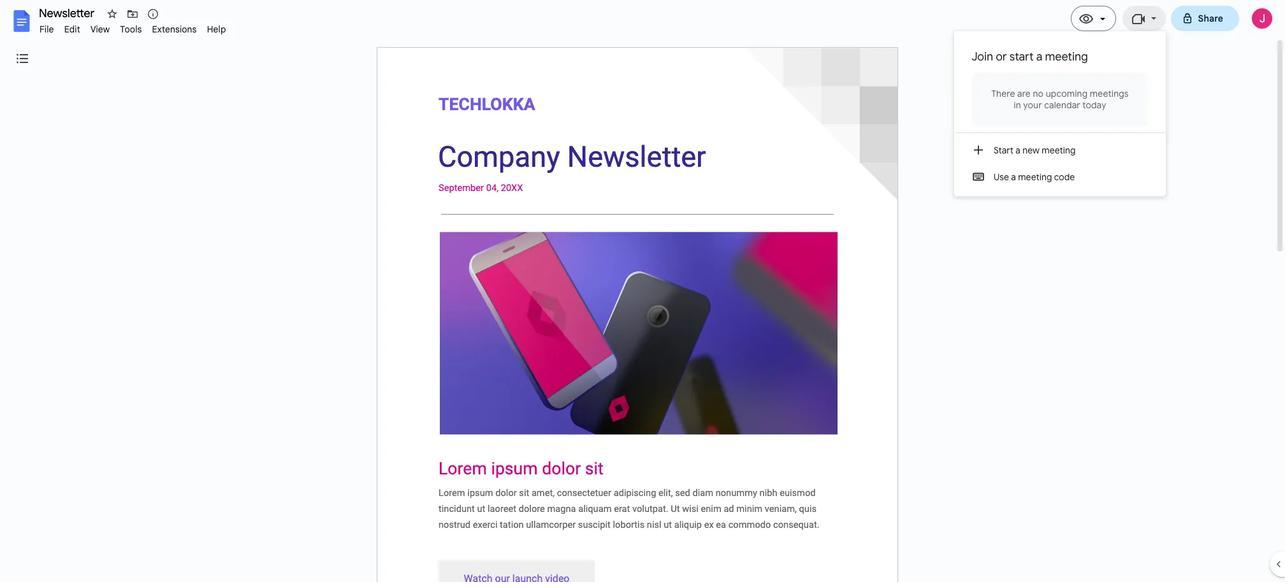 Task type: locate. For each thing, give the bounding box(es) containing it.
help menu item
[[202, 22, 231, 37]]

menu bar containing file
[[34, 17, 231, 38]]

extensions menu item
[[147, 22, 202, 37]]

newsletter element
[[34, 5, 1285, 25]]

file menu item
[[34, 22, 59, 37]]

share
[[1198, 13, 1223, 24]]

view menu item
[[85, 22, 115, 37]]

share button
[[1171, 6, 1239, 31]]

file
[[40, 24, 54, 35]]

menu bar
[[34, 17, 231, 38]]

view
[[90, 24, 110, 35]]

menu bar inside menu bar banner
[[34, 17, 231, 38]]

newsletter application
[[0, 0, 1285, 583]]



Task type: describe. For each thing, give the bounding box(es) containing it.
edit menu item
[[59, 22, 85, 37]]

newsletter
[[39, 6, 95, 20]]

menu bar banner
[[0, 0, 1285, 583]]

edit
[[64, 24, 80, 35]]

tools menu item
[[115, 22, 147, 37]]

help
[[207, 24, 226, 35]]

Star checkbox
[[103, 5, 121, 23]]

extensions
[[152, 24, 197, 35]]

tools
[[120, 24, 142, 35]]



Task type: vqa. For each thing, say whether or not it's contained in the screenshot.
S hapes
no



